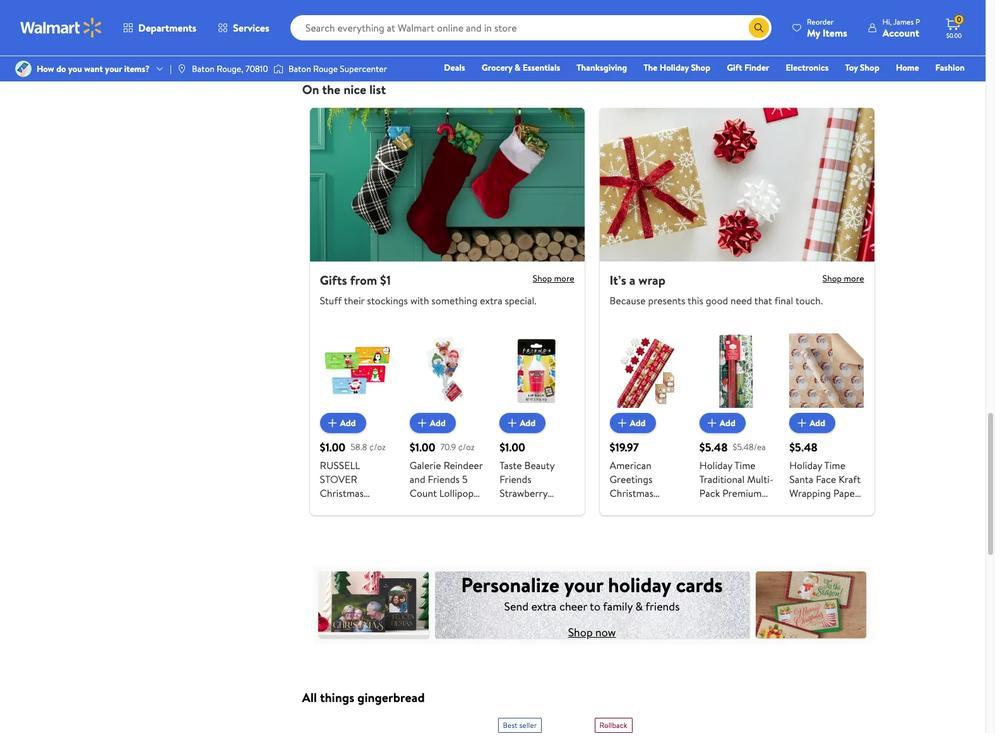 Task type: describe. For each thing, give the bounding box(es) containing it.
30"
[[821, 542, 836, 556]]

taste
[[500, 459, 522, 473]]

grocery & essentials
[[482, 61, 561, 74]]

with inside $19.97 american greetings christmas wrapping paper ensemble with gift tags, red, green and tan, snowmen, plaid and script (4- rolls, 120 sq. ft.)
[[655, 514, 674, 528]]

shop for shop now link
[[569, 625, 593, 641]]

personalize
[[461, 571, 560, 599]]

gifts for kids link
[[600, 0, 734, 66]]

shop inside "link"
[[692, 61, 711, 74]]

electronics link
[[781, 61, 835, 75]]

(3
[[334, 542, 343, 556]]

3 add to cart image from the left
[[705, 416, 720, 431]]

departments
[[138, 21, 197, 35]]

how do you want your items?
[[37, 63, 150, 75]]

gifts for her link
[[302, 0, 436, 66]]

galerie
[[410, 459, 441, 473]]

rollback
[[600, 721, 628, 731]]

|
[[170, 63, 172, 75]]

and inside $1.00 70.9 ¢/oz galerie reindeer and friends 5 count lollipop bouquet, 1.41 oz
[[410, 473, 426, 487]]

extra for holiday
[[532, 599, 557, 615]]

list inside gifts from $1 list item
[[313, 334, 582, 556]]

because
[[610, 294, 646, 308]]

hi,
[[883, 16, 893, 27]]

add button for $19.97 american greetings christmas wrapping paper ensemble with gift tags, red, green and tan, snowmen, plaid and script (4- rolls, 120 sq. ft.)
[[610, 413, 656, 434]]

reindeer
[[444, 459, 483, 473]]

shop for shop more link in it's a wrap "list item"
[[823, 272, 843, 285]]

wrapping inside $5.48 holiday time santa face kraft wrapping paper, traditional, christmas, brown, red, white, 30" wide
[[790, 487, 832, 501]]

baton rouge, 70810
[[192, 63, 268, 75]]

friends
[[646, 599, 680, 615]]

greetings
[[610, 473, 653, 487]]

electronics
[[786, 61, 829, 74]]

christmas inside $19.97 american greetings christmas wrapping paper ensemble with gift tags, red, green and tan, snowmen, plaid and script (4- rolls, 120 sq. ft.)
[[610, 487, 654, 501]]

cards
[[676, 571, 723, 599]]

gift sets
[[797, 51, 834, 65]]

essentials
[[523, 61, 561, 74]]

add button for $5.48 holiday time santa face kraft wrapping paper, traditional, christmas, brown, red, white, 30" wide
[[790, 413, 836, 434]]

wrapping inside $19.97 american greetings christmas wrapping paper ensemble with gift tags, red, green and tan, snowmen, plaid and script (4- rolls, 120 sq. ft.)
[[610, 501, 652, 514]]

paper, inside '$5.48 $5.48/ea holiday time traditional multi- pack premium wrapping paper, christmas wrap, 4 rolls, 60 sq. ft.,'
[[744, 501, 772, 514]]

special.
[[505, 294, 537, 308]]

balm,
[[500, 514, 524, 528]]

best
[[503, 721, 518, 731]]

for for her
[[366, 51, 379, 65]]

kraft
[[839, 473, 862, 487]]

now
[[596, 625, 616, 641]]

walmart image
[[20, 18, 102, 38]]

paper
[[654, 501, 679, 514]]

gifts from $1 list item
[[302, 107, 592, 556]]

$1.00 for $1.00 taste beauty friends strawberry frappe 1 lip balm, 0.14 oz
[[500, 440, 526, 456]]

walmart+
[[928, 79, 966, 92]]

58.8
[[351, 441, 367, 454]]

debit
[[890, 79, 912, 92]]

american greetings christmas wrapping paper ensemble with gift tags, red, green and tan, snowmen, plaid and script (4-rolls, 120 sq. ft.) image
[[610, 334, 685, 408]]

for for kids
[[663, 51, 676, 65]]

services
[[233, 21, 270, 35]]

add button for $1.00 58.8 ¢/oz russell stover christmas assorted chocolates trial size gift box, 1.7 oz. (3 pieces)
[[320, 413, 366, 434]]

something
[[432, 294, 478, 308]]

sets
[[817, 51, 834, 65]]

$19.97 group
[[610, 334, 685, 598]]

4
[[700, 528, 706, 542]]

gift left sets
[[797, 51, 814, 65]]

$19.97 american greetings christmas wrapping paper ensemble with gift tags, red, green and tan, snowmen, plaid and script (4- rolls, 120 sq. ft.)
[[610, 440, 681, 598]]

home link
[[891, 61, 926, 75]]

departments button
[[112, 13, 207, 43]]

supercenter
[[340, 63, 387, 75]]

gifts for kids
[[639, 51, 695, 65]]

3 $1.00 group from the left
[[500, 334, 575, 528]]

size
[[320, 528, 337, 542]]

gifts for gifts for her
[[342, 51, 364, 65]]

red, inside $19.97 american greetings christmas wrapping paper ensemble with gift tags, red, green and tan, snowmen, plaid and script (4- rolls, 120 sq. ft.)
[[653, 528, 673, 542]]

holiday time traditional multi-pack premium wrapping paper, christmas wrap, 4 rolls, 60 sq. ft., image
[[700, 334, 775, 408]]

gifts for him link
[[451, 0, 585, 66]]

add to cart image for $1.00
[[505, 416, 520, 431]]

need
[[731, 294, 753, 308]]

green
[[610, 542, 637, 556]]

gifts for gifts from $1
[[320, 272, 347, 289]]

gifts for gifts for him
[[490, 51, 512, 65]]

gift left finder
[[727, 61, 743, 74]]

wide
[[838, 542, 860, 556]]

holiday inside '$5.48 $5.48/ea holiday time traditional multi- pack premium wrapping paper, christmas wrap, 4 rolls, 60 sq. ft.,'
[[700, 459, 733, 473]]

traditional
[[700, 473, 745, 487]]

baton for baton rouge supercenter
[[289, 63, 311, 75]]

shop for shop more link within the gifts from $1 list item
[[533, 272, 552, 285]]

add button for $5.48 $5.48/ea holiday time traditional multi- pack premium wrapping paper, christmas wrap, 4 rolls, 60 sq. ft.,
[[700, 413, 746, 434]]

search icon image
[[754, 23, 765, 33]]

russell stover christmas assorted chocolates trial size gift box, 1.7 oz. (3 pieces) image
[[320, 334, 395, 408]]

thanksgiving link
[[571, 61, 633, 75]]

services button
[[207, 13, 280, 43]]

fashion registry
[[820, 61, 966, 92]]

0 horizontal spatial your
[[105, 63, 122, 75]]

christmas,
[[790, 514, 836, 528]]

0
[[958, 14, 962, 25]]

kids
[[678, 51, 695, 65]]

sq. inside $19.97 american greetings christmas wrapping paper ensemble with gift tags, red, green and tan, snowmen, plaid and script (4- rolls, 120 sq. ft.)
[[653, 584, 666, 598]]

you
[[68, 63, 82, 75]]

1.41
[[452, 501, 467, 514]]

$1.00 taste beauty friends strawberry frappe 1 lip balm, 0.14 oz
[[500, 440, 555, 528]]

personalize your holiday cards send extra cheer to family & friends
[[461, 571, 723, 615]]

time inside '$5.48 $5.48/ea holiday time traditional multi- pack premium wrapping paper, christmas wrap, 4 rolls, 60 sq. ft.,'
[[735, 459, 756, 473]]

shop right toy
[[861, 61, 880, 74]]

wrap,
[[747, 514, 772, 528]]

white,
[[790, 542, 818, 556]]

galerie reindeer and friends 5 count lollipop bouquet, 1.41 oz image
[[410, 334, 485, 408]]

do
[[56, 63, 66, 75]]

baton rouge supercenter
[[289, 63, 387, 75]]

add to cart image for $5.48 holiday time santa face kraft wrapping paper, traditional, christmas, brown, red, white, 30" wide
[[795, 416, 810, 431]]

family
[[604, 599, 633, 615]]

wrapping inside '$5.48 $5.48/ea holiday time traditional multi- pack premium wrapping paper, christmas wrap, 4 rolls, 60 sq. ft.,'
[[700, 501, 742, 514]]

shop more link for it's a wrap
[[823, 272, 865, 288]]

shop now
[[569, 625, 616, 641]]

red, inside $5.48 holiday time santa face kraft wrapping paper, traditional, christmas, brown, red, white, 30" wide
[[823, 528, 843, 542]]

brown,
[[790, 528, 821, 542]]

one debit
[[869, 79, 912, 92]]

american
[[610, 459, 652, 473]]

fashion
[[936, 61, 966, 74]]

& inside personalize your holiday cards send extra cheer to family & friends
[[636, 599, 644, 615]]

one
[[869, 79, 888, 92]]

traditional,
[[790, 501, 838, 514]]

add for $1.00 58.8 ¢/oz russell stover christmas assorted chocolates trial size gift box, 1.7 oz. (3 pieces)
[[340, 417, 356, 430]]

$5.48 for $5.48 holiday time santa face kraft wrapping paper, traditional, christmas, brown, red, white, 30" wide
[[790, 440, 818, 456]]

best seller
[[503, 721, 537, 731]]

$1.00 70.9 ¢/oz galerie reindeer and friends 5 count lollipop bouquet, 1.41 oz
[[410, 440, 483, 514]]

taste beauty friends strawberry frappe 1 lip balm, 0.14 oz image
[[500, 334, 575, 408]]

the
[[644, 61, 658, 74]]

christmas inside '$5.48 $5.48/ea holiday time traditional multi- pack premium wrapping paper, christmas wrap, 4 rolls, 60 sq. ft.,'
[[700, 514, 744, 528]]

good
[[706, 294, 729, 308]]

toy shop
[[846, 61, 880, 74]]

on
[[302, 81, 319, 98]]

toy
[[846, 61, 859, 74]]

it's a wrap list item
[[592, 107, 883, 598]]

deals
[[444, 61, 466, 74]]

rouge,
[[217, 63, 244, 75]]

add for $19.97 american greetings christmas wrapping paper ensemble with gift tags, red, green and tan, snowmen, plaid and script (4- rolls, 120 sq. ft.)
[[630, 417, 646, 430]]

it's
[[610, 272, 627, 289]]

¢/oz for russell stover christmas assorted chocolates trial size gift box, 1.7 oz. (3 pieces)
[[370, 441, 386, 454]]



Task type: locate. For each thing, give the bounding box(es) containing it.
count
[[410, 487, 437, 501]]

2 for from the left
[[514, 51, 527, 65]]

2 ¢/oz from the left
[[459, 441, 475, 454]]

¢/oz inside $1.00 58.8 ¢/oz russell stover christmas assorted chocolates trial size gift box, 1.7 oz. (3 pieces)
[[370, 441, 386, 454]]

2 horizontal spatial wrapping
[[790, 487, 832, 501]]

add button for $1.00 70.9 ¢/oz galerie reindeer and friends 5 count lollipop bouquet, 1.41 oz
[[410, 413, 456, 434]]

friends inside the $1.00 taste beauty friends strawberry frappe 1 lip balm, 0.14 oz
[[500, 473, 532, 487]]

1.7
[[381, 528, 391, 542]]

$5.48 up traditional
[[700, 440, 728, 456]]

add for $1.00 taste beauty friends strawberry frappe 1 lip balm, 0.14 oz
[[520, 417, 536, 430]]

1 vertical spatial and
[[640, 542, 655, 556]]

add to cart image up santa
[[795, 416, 810, 431]]

one debit link
[[863, 78, 917, 92]]

1 vertical spatial extra
[[532, 599, 557, 615]]

1 for from the left
[[366, 51, 379, 65]]

gifts for him
[[490, 51, 546, 65]]

1 horizontal spatial friends
[[500, 473, 532, 487]]

0 horizontal spatial ¢/oz
[[370, 441, 386, 454]]

add button up taste
[[500, 413, 546, 434]]

for left the kids on the right
[[663, 51, 676, 65]]

holiday
[[609, 571, 672, 599]]

1 horizontal spatial red,
[[823, 528, 843, 542]]

paper, up christmas,
[[834, 487, 861, 501]]

shop inside gifts from $1 list item
[[533, 272, 552, 285]]

ft.,
[[700, 542, 712, 556]]

oz right 1.41
[[469, 501, 479, 514]]

wrapping up christmas,
[[790, 487, 832, 501]]

0 horizontal spatial extra
[[480, 294, 503, 308]]

& down 120
[[636, 599, 644, 615]]

1
[[533, 501, 536, 514]]

1 horizontal spatial time
[[825, 459, 846, 473]]

add up $5.48/ea
[[720, 417, 736, 430]]

$5.48 holiday time santa face kraft wrapping paper, traditional, christmas, brown, red, white, 30" wide
[[790, 440, 862, 556]]

it's a wrap
[[610, 272, 666, 289]]

wrapping down traditional
[[700, 501, 742, 514]]

time down $5.48/ea
[[735, 459, 756, 473]]

2 horizontal spatial christmas
[[700, 514, 744, 528]]

1 horizontal spatial ¢/oz
[[459, 441, 475, 454]]

0 vertical spatial with
[[411, 294, 429, 308]]

stockings
[[367, 294, 408, 308]]

0 horizontal spatial $5.48
[[700, 440, 728, 456]]

0 vertical spatial extra
[[480, 294, 503, 308]]

1 horizontal spatial extra
[[532, 599, 557, 615]]

ensemble
[[610, 514, 652, 528]]

christmas down "russell"
[[320, 487, 364, 501]]

red, right tags,
[[653, 528, 673, 542]]

2 horizontal spatial add to cart image
[[705, 416, 720, 431]]

list containing gifts from $1
[[302, 107, 883, 598]]

70.9
[[441, 441, 456, 454]]

shop more for it's a wrap
[[823, 272, 865, 285]]

wrapping down greetings
[[610, 501, 652, 514]]

account
[[883, 26, 920, 39]]

add button up 58.8
[[320, 413, 366, 434]]

2 $5.48 group from the left
[[790, 334, 865, 556]]

$1.00 for $1.00 70.9 ¢/oz galerie reindeer and friends 5 count lollipop bouquet, 1.41 oz
[[410, 440, 436, 456]]

$5.48 inside $5.48 holiday time santa face kraft wrapping paper, traditional, christmas, brown, red, white, 30" wide
[[790, 440, 818, 456]]

2 $1.00 group from the left
[[410, 334, 485, 514]]

$5.48 $5.48/ea holiday time traditional multi- pack premium wrapping paper, christmas wrap, 4 rolls, 60 sq. ft.,
[[700, 440, 774, 556]]

extra
[[480, 294, 503, 308], [532, 599, 557, 615]]

paper,
[[834, 487, 861, 501], [744, 501, 772, 514]]

shop more link up special.
[[533, 272, 575, 288]]

box,
[[359, 528, 378, 542]]

list containing $1.00
[[313, 334, 582, 556]]

 image for baton rouge, 70810
[[177, 64, 187, 74]]

add up beauty
[[520, 417, 536, 430]]

5 add button from the left
[[700, 413, 746, 434]]

paper, inside $5.48 holiday time santa face kraft wrapping paper, traditional, christmas, brown, red, white, 30" wide
[[834, 487, 861, 501]]

0 horizontal spatial sq.
[[653, 584, 666, 598]]

walmart+ link
[[922, 78, 971, 92]]

cheer
[[560, 599, 588, 615]]

add to cart image up "russell"
[[325, 416, 340, 431]]

a
[[630, 272, 636, 289]]

1 friends from the left
[[428, 473, 460, 487]]

0 vertical spatial your
[[105, 63, 122, 75]]

1 horizontal spatial holiday
[[700, 459, 733, 473]]

holiday time santa face kraft wrapping paper, traditional, christmas, brown, red, white, 30" wide image
[[790, 334, 865, 408]]

$1
[[381, 272, 391, 289]]

extra for stockings
[[480, 294, 503, 308]]

1 horizontal spatial rolls,
[[709, 528, 732, 542]]

add to cart image
[[325, 416, 340, 431], [415, 416, 430, 431], [795, 416, 810, 431]]

add to cart image up galerie
[[415, 416, 430, 431]]

shop more up special.
[[533, 272, 575, 285]]

add button up "$19.97"
[[610, 413, 656, 434]]

add to cart image inside it's a wrap "list item"
[[795, 416, 810, 431]]

shop more up "touch."
[[823, 272, 865, 285]]

thanksgiving
[[577, 61, 628, 74]]

for left him
[[514, 51, 527, 65]]

 image right '70810'
[[273, 63, 284, 75]]

0 horizontal spatial &
[[515, 61, 521, 74]]

add inside $19.97 group
[[630, 417, 646, 430]]

2 horizontal spatial holiday
[[790, 459, 823, 473]]

2 shop more from the left
[[823, 272, 865, 285]]

gifts inside list item
[[320, 272, 347, 289]]

shop more inside gifts from $1 list item
[[533, 272, 575, 285]]

2 more from the left
[[845, 272, 865, 285]]

shop more link inside gifts from $1 list item
[[533, 272, 575, 288]]

2 horizontal spatial $1.00 group
[[500, 334, 575, 528]]

1 horizontal spatial oz
[[546, 514, 555, 528]]

shop more link
[[533, 272, 575, 288], [823, 272, 865, 288]]

0 horizontal spatial shop more
[[533, 272, 575, 285]]

5 add from the left
[[720, 417, 736, 430]]

1 red, from the left
[[653, 528, 673, 542]]

gifts from $1
[[320, 272, 391, 289]]

1 baton from the left
[[192, 63, 215, 75]]

christmas
[[320, 487, 364, 501], [610, 487, 654, 501], [700, 514, 744, 528]]

$1.00 up taste
[[500, 440, 526, 456]]

rolls, inside '$5.48 $5.48/ea holiday time traditional multi- pack premium wrapping paper, christmas wrap, 4 rolls, 60 sq. ft.,'
[[709, 528, 732, 542]]

rolls, inside $19.97 american greetings christmas wrapping paper ensemble with gift tags, red, green and tan, snowmen, plaid and script (4- rolls, 120 sq. ft.)
[[610, 584, 634, 598]]

1 more from the left
[[555, 272, 575, 285]]

oz right 0.14
[[546, 514, 555, 528]]

send
[[505, 599, 529, 615]]

shop inside it's a wrap "list item"
[[823, 272, 843, 285]]

with right stockings
[[411, 294, 429, 308]]

sq.
[[749, 528, 762, 542], [653, 584, 666, 598]]

time right santa
[[825, 459, 846, 473]]

want
[[84, 63, 103, 75]]

¢/oz right 70.9
[[459, 441, 475, 454]]

$5.48 group
[[700, 334, 775, 556], [790, 334, 865, 556]]

0 horizontal spatial for
[[366, 51, 379, 65]]

gift inside $1.00 58.8 ¢/oz russell stover christmas assorted chocolates trial size gift box, 1.7 oz. (3 pieces)
[[340, 528, 357, 542]]

Search search field
[[290, 15, 772, 40]]

add for $1.00 70.9 ¢/oz galerie reindeer and friends 5 count lollipop bouquet, 1.41 oz
[[430, 417, 446, 430]]

ft.)
[[668, 584, 681, 598]]

holiday for the
[[660, 61, 689, 74]]

gift finder
[[727, 61, 770, 74]]

oz inside $1.00 70.9 ¢/oz galerie reindeer and friends 5 count lollipop bouquet, 1.41 oz
[[469, 501, 479, 514]]

6 add from the left
[[810, 417, 826, 430]]

that
[[755, 294, 773, 308]]

baton up on
[[289, 63, 311, 75]]

1 horizontal spatial $1.00 group
[[410, 334, 485, 514]]

rolls,
[[709, 528, 732, 542], [610, 584, 634, 598]]

shop more inside it's a wrap "list item"
[[823, 272, 865, 285]]

1 horizontal spatial more
[[845, 272, 865, 285]]

more inside gifts from $1 list item
[[555, 272, 575, 285]]

2 time from the left
[[825, 459, 846, 473]]

1 horizontal spatial baton
[[289, 63, 311, 75]]

shop up special.
[[533, 272, 552, 285]]

0 horizontal spatial with
[[411, 294, 429, 308]]

shop more link for gifts from $1
[[533, 272, 575, 288]]

add to cart image up taste
[[505, 416, 520, 431]]

registry link
[[814, 78, 858, 92]]

extra left special.
[[480, 294, 503, 308]]

$5.48 inside '$5.48 $5.48/ea holiday time traditional multi- pack premium wrapping paper, christmas wrap, 4 rolls, 60 sq. ft.,'
[[700, 440, 728, 456]]

$5.48 for $5.48 $5.48/ea holiday time traditional multi- pack premium wrapping paper, christmas wrap, 4 rolls, 60 sq. ft.,
[[700, 440, 728, 456]]

gift left tags,
[[610, 528, 627, 542]]

stuff
[[320, 294, 342, 308]]

$5.48
[[700, 440, 728, 456], [790, 440, 818, 456]]

add button up $5.48/ea
[[700, 413, 746, 434]]

shop now link
[[569, 625, 616, 641]]

and left script
[[610, 570, 626, 584]]

list containing gifts for her
[[295, 0, 890, 66]]

0 vertical spatial sq.
[[749, 528, 762, 542]]

$1.00 inside the $1.00 taste beauty friends strawberry frappe 1 lip balm, 0.14 oz
[[500, 440, 526, 456]]

shop up "touch."
[[823, 272, 843, 285]]

0 horizontal spatial red,
[[653, 528, 673, 542]]

0 horizontal spatial add to cart image
[[325, 416, 340, 431]]

0 horizontal spatial $5.48 group
[[700, 334, 775, 556]]

and left tan,
[[640, 542, 655, 556]]

$1.00 up galerie
[[410, 440, 436, 456]]

1 horizontal spatial shop more
[[823, 272, 865, 285]]

seller
[[520, 721, 537, 731]]

christmas inside $1.00 58.8 ¢/oz russell stover christmas assorted chocolates trial size gift box, 1.7 oz. (3 pieces)
[[320, 487, 364, 501]]

christmas down "pack"
[[700, 514, 744, 528]]

holiday up traditional,
[[790, 459, 823, 473]]

add for $5.48 $5.48/ea holiday time traditional multi- pack premium wrapping paper, christmas wrap, 4 rolls, 60 sq. ft.,
[[720, 417, 736, 430]]

 image
[[273, 63, 284, 75], [177, 64, 187, 74]]

0 horizontal spatial add to cart image
[[505, 416, 520, 431]]

3 add from the left
[[520, 417, 536, 430]]

1 $1.00 from the left
[[320, 440, 346, 456]]

0 horizontal spatial more
[[555, 272, 575, 285]]

2 $1.00 from the left
[[410, 440, 436, 456]]

extra right send
[[532, 599, 557, 615]]

with inside gifts from $1 list item
[[411, 294, 429, 308]]

sq. right 60
[[749, 528, 762, 542]]

1 horizontal spatial with
[[655, 514, 674, 528]]

1 shop more link from the left
[[533, 272, 575, 288]]

list containing $19.97
[[603, 334, 872, 598]]

0 horizontal spatial  image
[[177, 64, 187, 74]]

holiday for $5.48
[[790, 459, 823, 473]]

add button down "holiday time santa face kraft wrapping paper, traditional, christmas, brown, red, white, 30" wide" image
[[790, 413, 836, 434]]

red, right 'brown,' on the bottom
[[823, 528, 843, 542]]

add button for $1.00 taste beauty friends strawberry frappe 1 lip balm, 0.14 oz
[[500, 413, 546, 434]]

add up 58.8
[[340, 417, 356, 430]]

1 $5.48 group from the left
[[700, 334, 775, 556]]

rolls, right 4
[[709, 528, 732, 542]]

2 horizontal spatial add to cart image
[[795, 416, 810, 431]]

sq. inside '$5.48 $5.48/ea holiday time traditional multi- pack premium wrapping paper, christmas wrap, 4 rolls, 60 sq. ft.,'
[[749, 528, 762, 542]]

gift
[[797, 51, 814, 65], [727, 61, 743, 74], [340, 528, 357, 542], [610, 528, 627, 542]]

1 horizontal spatial &
[[636, 599, 644, 615]]

1 horizontal spatial for
[[514, 51, 527, 65]]

add up 70.9
[[430, 417, 446, 430]]

christmas up 'ensemble'
[[610, 487, 654, 501]]

touch.
[[796, 294, 824, 308]]

$19.97
[[610, 440, 640, 456]]

2 vertical spatial and
[[610, 570, 626, 584]]

Walmart Site-Wide search field
[[290, 15, 772, 40]]

extra inside personalize your holiday cards send extra cheer to family & friends
[[532, 599, 557, 615]]

2 horizontal spatial for
[[663, 51, 676, 65]]

0 horizontal spatial wrapping
[[610, 501, 652, 514]]

two cards that say "tis the season" and "merry christmas are shown. two personalized cards with a family of two and a family of three are shown. personalize your holiday cards. send extra cheer to family and friends. shop now image
[[313, 551, 872, 660]]

add for $5.48 holiday time santa face kraft wrapping paper, traditional, christmas, brown, red, white, 30" wide
[[810, 417, 826, 430]]

gifts from $1. stuff their stockings with something extra special. shop now image
[[310, 107, 585, 262]]

2 shop more link from the left
[[823, 272, 865, 288]]

& right grocery
[[515, 61, 521, 74]]

1 horizontal spatial $5.48
[[790, 440, 818, 456]]

1 horizontal spatial paper,
[[834, 487, 861, 501]]

friends inside $1.00 70.9 ¢/oz galerie reindeer and friends 5 count lollipop bouquet, 1.41 oz
[[428, 473, 460, 487]]

3 add to cart image from the left
[[795, 416, 810, 431]]

0 horizontal spatial holiday
[[660, 61, 689, 74]]

 image for baton rouge supercenter
[[273, 63, 284, 75]]

2 horizontal spatial and
[[640, 542, 655, 556]]

bouquet,
[[410, 501, 450, 514]]

1 horizontal spatial wrapping
[[700, 501, 742, 514]]

your inside personalize your holiday cards send extra cheer to family & friends
[[565, 571, 604, 599]]

time
[[735, 459, 756, 473], [825, 459, 846, 473]]

0 horizontal spatial time
[[735, 459, 756, 473]]

add
[[340, 417, 356, 430], [430, 417, 446, 430], [520, 417, 536, 430], [630, 417, 646, 430], [720, 417, 736, 430], [810, 417, 826, 430]]

1 add from the left
[[340, 417, 356, 430]]

add button up 70.9
[[410, 413, 456, 434]]

sq. left the ft.)
[[653, 584, 666, 598]]

1 vertical spatial rolls,
[[610, 584, 634, 598]]

multi-
[[748, 473, 774, 487]]

0 horizontal spatial paper,
[[744, 501, 772, 514]]

holiday inside "link"
[[660, 61, 689, 74]]

¢/oz
[[370, 441, 386, 454], [459, 441, 475, 454]]

paper, down multi-
[[744, 501, 772, 514]]

4 add button from the left
[[610, 413, 656, 434]]

3 add button from the left
[[500, 413, 546, 434]]

6 add button from the left
[[790, 413, 836, 434]]

extra inside gifts from $1 list item
[[480, 294, 503, 308]]

60
[[735, 528, 746, 542]]

add down "holiday time santa face kraft wrapping paper, traditional, christmas, brown, red, white, 30" wide" image
[[810, 417, 826, 430]]

holiday inside $5.48 holiday time santa face kraft wrapping paper, traditional, christmas, brown, red, white, 30" wide
[[790, 459, 823, 473]]

0 horizontal spatial shop more link
[[533, 272, 575, 288]]

holiday up "pack"
[[700, 459, 733, 473]]

from
[[350, 272, 377, 289]]

time inside $5.48 holiday time santa face kraft wrapping paper, traditional, christmas, brown, red, white, 30" wide
[[825, 459, 846, 473]]

0 vertical spatial and
[[410, 473, 426, 487]]

1 $1.00 group from the left
[[320, 334, 395, 556]]

gifts for gifts for kids
[[639, 51, 660, 65]]

1 add to cart image from the left
[[505, 416, 520, 431]]

shop more link up "touch."
[[823, 272, 865, 288]]

2 friends from the left
[[500, 473, 532, 487]]

2 baton from the left
[[289, 63, 311, 75]]

0 horizontal spatial christmas
[[320, 487, 364, 501]]

1 vertical spatial with
[[655, 514, 674, 528]]

0 $0.00
[[947, 14, 963, 40]]

lip
[[538, 501, 551, 514]]

1 horizontal spatial $1.00
[[410, 440, 436, 456]]

(4-
[[657, 570, 670, 584]]

more for it's a wrap
[[845, 272, 865, 285]]

2 add to cart image from the left
[[415, 416, 430, 431]]

2 add to cart image from the left
[[615, 416, 630, 431]]

1 time from the left
[[735, 459, 756, 473]]

1 shop more from the left
[[533, 272, 575, 285]]

gift finder link
[[722, 61, 776, 75]]

1 horizontal spatial christmas
[[610, 487, 654, 501]]

friends up frappe at the bottom right of the page
[[500, 473, 532, 487]]

1 horizontal spatial add to cart image
[[615, 416, 630, 431]]

0 horizontal spatial friends
[[428, 473, 460, 487]]

2 add button from the left
[[410, 413, 456, 434]]

the
[[322, 81, 341, 98]]

add to cart image up "$19.97"
[[615, 416, 630, 431]]

for left her
[[366, 51, 379, 65]]

add to cart image inside $19.97 group
[[615, 416, 630, 431]]

this
[[688, 294, 704, 308]]

1 horizontal spatial $5.48 group
[[790, 334, 865, 556]]

tan,
[[658, 542, 675, 556]]

add to cart image for $19.97
[[615, 416, 630, 431]]

gift inside $19.97 american greetings christmas wrapping paper ensemble with gift tags, red, green and tan, snowmen, plaid and script (4- rolls, 120 sq. ft.)
[[610, 528, 627, 542]]

2 red, from the left
[[823, 528, 843, 542]]

add to cart image
[[505, 416, 520, 431], [615, 416, 630, 431], [705, 416, 720, 431]]

0 vertical spatial rolls,
[[709, 528, 732, 542]]

shop left now
[[569, 625, 593, 641]]

add to cart image up traditional
[[705, 416, 720, 431]]

baton left rouge,
[[192, 63, 215, 75]]

wrap
[[639, 272, 666, 289]]

add button inside $19.97 group
[[610, 413, 656, 434]]

0 horizontal spatial oz
[[469, 501, 479, 514]]

 image
[[15, 61, 32, 77]]

stuff their stockings with something extra special.
[[320, 294, 537, 308]]

hi, james p account
[[883, 16, 921, 39]]

add to cart image for $1.00 70.9 ¢/oz galerie reindeer and friends 5 count lollipop bouquet, 1.41 oz
[[415, 416, 430, 431]]

$1.00 inside $1.00 58.8 ¢/oz russell stover christmas assorted chocolates trial size gift box, 1.7 oz. (3 pieces)
[[320, 440, 346, 456]]

him
[[530, 51, 546, 65]]

$1.00 up "russell"
[[320, 440, 346, 456]]

1 vertical spatial &
[[636, 599, 644, 615]]

1 add to cart image from the left
[[325, 416, 340, 431]]

it's a wrap image
[[600, 107, 875, 262]]

$1.00 group
[[320, 334, 395, 556], [410, 334, 485, 514], [500, 334, 575, 528]]

for for him
[[514, 51, 527, 65]]

shop more for gifts from $1
[[533, 272, 575, 285]]

shop more link inside it's a wrap "list item"
[[823, 272, 865, 288]]

gifts
[[342, 51, 364, 65], [490, 51, 512, 65], [639, 51, 660, 65], [320, 272, 347, 289]]

and
[[410, 473, 426, 487], [640, 542, 655, 556], [610, 570, 626, 584]]

shop left gift finder link
[[692, 61, 711, 74]]

2 horizontal spatial $1.00
[[500, 440, 526, 456]]

oz inside the $1.00 taste beauty friends strawberry frappe 1 lip balm, 0.14 oz
[[546, 514, 555, 528]]

¢/oz inside $1.00 70.9 ¢/oz galerie reindeer and friends 5 count lollipop bouquet, 1.41 oz
[[459, 441, 475, 454]]

holiday right the on the right
[[660, 61, 689, 74]]

1 vertical spatial your
[[565, 571, 604, 599]]

list
[[370, 81, 386, 98]]

list
[[295, 0, 890, 66], [302, 107, 883, 598], [313, 334, 582, 556], [603, 334, 872, 598]]

things
[[320, 690, 355, 707]]

with right tags,
[[655, 514, 674, 528]]

grocery
[[482, 61, 513, 74]]

red,
[[653, 528, 673, 542], [823, 528, 843, 542]]

$1.00 for $1.00 58.8 ¢/oz russell stover christmas assorted chocolates trial size gift box, 1.7 oz. (3 pieces)
[[320, 440, 346, 456]]

more for gifts from $1
[[555, 272, 575, 285]]

4 add from the left
[[630, 417, 646, 430]]

$5.48 up santa
[[790, 440, 818, 456]]

tags,
[[630, 528, 651, 542]]

1 horizontal spatial sq.
[[749, 528, 762, 542]]

rolls, up family
[[610, 584, 634, 598]]

1 vertical spatial sq.
[[653, 584, 666, 598]]

0 horizontal spatial and
[[410, 473, 426, 487]]

 image right '|'
[[177, 64, 187, 74]]

$1.00
[[320, 440, 346, 456], [410, 440, 436, 456], [500, 440, 526, 456]]

how
[[37, 63, 54, 75]]

james
[[894, 16, 914, 27]]

$1.00 inside $1.00 70.9 ¢/oz galerie reindeer and friends 5 count lollipop bouquet, 1.41 oz
[[410, 440, 436, 456]]

0 horizontal spatial $1.00 group
[[320, 334, 395, 556]]

add up "$19.97"
[[630, 417, 646, 430]]

3 $1.00 from the left
[[500, 440, 526, 456]]

friends left 5
[[428, 473, 460, 487]]

items
[[823, 26, 848, 39]]

home
[[897, 61, 920, 74]]

because presents this good need that final touch.
[[610, 294, 824, 308]]

¢/oz right 58.8
[[370, 441, 386, 454]]

1 ¢/oz from the left
[[370, 441, 386, 454]]

1 horizontal spatial  image
[[273, 63, 284, 75]]

baton for baton rouge, 70810
[[192, 63, 215, 75]]

1 horizontal spatial and
[[610, 570, 626, 584]]

gift sets link
[[749, 0, 883, 66]]

5
[[463, 473, 468, 487]]

gift right "size"
[[340, 528, 357, 542]]

list inside it's a wrap "list item"
[[603, 334, 872, 598]]

0 vertical spatial &
[[515, 61, 521, 74]]

2 add from the left
[[430, 417, 446, 430]]

1 horizontal spatial add to cart image
[[415, 416, 430, 431]]

items?
[[124, 63, 150, 75]]

strawberry
[[500, 487, 548, 501]]

pieces)
[[346, 542, 377, 556]]

1 horizontal spatial shop more link
[[823, 272, 865, 288]]

3 for from the left
[[663, 51, 676, 65]]

all
[[302, 690, 317, 707]]

0 horizontal spatial baton
[[192, 63, 215, 75]]

add to cart image for $1.00 58.8 ¢/oz russell stover christmas assorted chocolates trial size gift box, 1.7 oz. (3 pieces)
[[325, 416, 340, 431]]

0 horizontal spatial rolls,
[[610, 584, 634, 598]]

1 horizontal spatial your
[[565, 571, 604, 599]]

2 $5.48 from the left
[[790, 440, 818, 456]]

plaid
[[658, 556, 679, 570]]

1 $5.48 from the left
[[700, 440, 728, 456]]

and up bouquet,
[[410, 473, 426, 487]]

¢/oz for galerie reindeer and friends 5 count lollipop bouquet, 1.41 oz
[[459, 441, 475, 454]]

more inside it's a wrap "list item"
[[845, 272, 865, 285]]

1 add button from the left
[[320, 413, 366, 434]]

0 horizontal spatial $1.00
[[320, 440, 346, 456]]



Task type: vqa. For each thing, say whether or not it's contained in the screenshot.
Holiday for $5.48
yes



